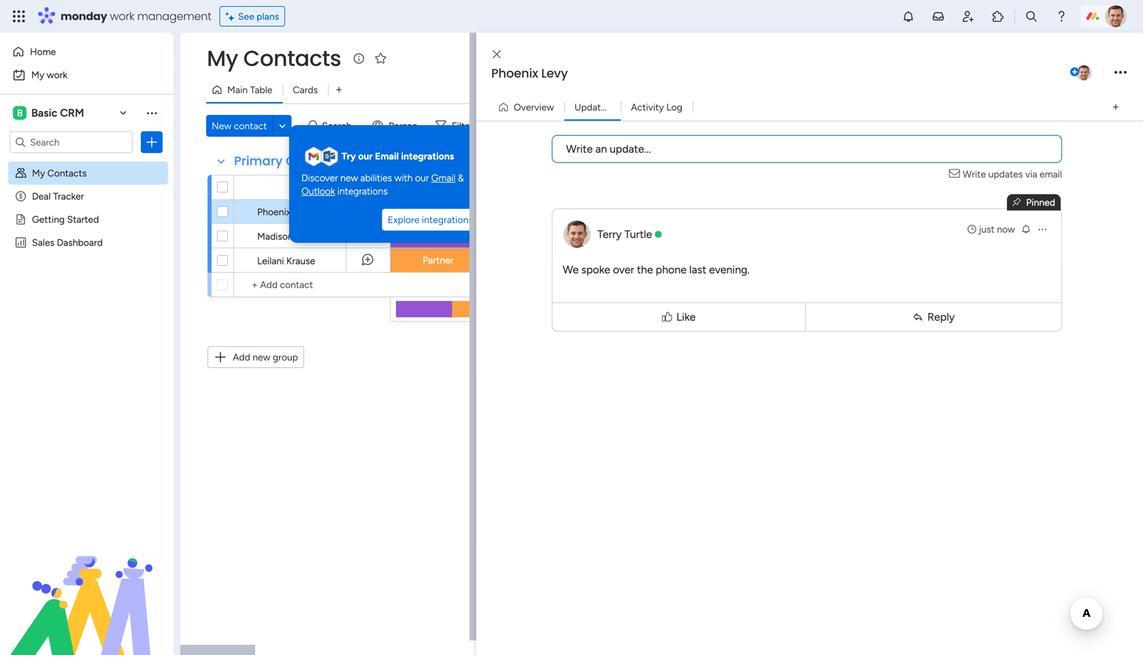Task type: vqa. For each thing, say whether or not it's contained in the screenshot.
'updates'
yes



Task type: locate. For each thing, give the bounding box(es) containing it.
we spoke over the phone last evening.
[[563, 263, 750, 276]]

2 vertical spatial integrations
[[422, 214, 473, 226]]

public board image
[[14, 213, 27, 226]]

work inside option
[[47, 69, 67, 81]]

sales
[[32, 237, 54, 248]]

write left an
[[566, 143, 593, 155]]

1 horizontal spatial work
[[110, 9, 134, 24]]

phoenix up madison
[[257, 206, 291, 218]]

add
[[233, 351, 250, 363]]

customer down "type" field
[[417, 206, 459, 217]]

1 vertical spatial our
[[415, 172, 429, 184]]

person
[[389, 120, 418, 132]]

crm
[[60, 107, 84, 119]]

help button
[[1074, 617, 1121, 639]]

option
[[0, 161, 174, 164]]

monday marketplace image
[[992, 10, 1005, 23]]

new inside button
[[253, 351, 270, 363]]

integrations inside button
[[422, 214, 473, 226]]

1 vertical spatial phoenix levy
[[257, 206, 313, 218]]

cards
[[293, 84, 318, 96]]

new down try
[[340, 172, 358, 184]]

envelope o image
[[949, 167, 963, 181]]

customer down explore integrations
[[417, 230, 459, 242]]

my work option
[[8, 64, 165, 86]]

1 horizontal spatial phoenix levy
[[491, 65, 568, 82]]

my down home
[[31, 69, 44, 81]]

0 vertical spatial options image
[[1115, 64, 1127, 82]]

write
[[566, 143, 593, 155], [963, 168, 986, 180]]

0 horizontal spatial new
[[253, 351, 270, 363]]

1 vertical spatial my contacts
[[32, 167, 87, 179]]

search everything image
[[1025, 10, 1038, 23]]

integrations down abilities
[[337, 186, 388, 197]]

partner
[[423, 255, 454, 266]]

try
[[342, 151, 356, 162]]

spoke
[[581, 263, 610, 276]]

integrations
[[401, 151, 454, 162], [337, 186, 388, 197], [422, 214, 473, 226]]

contacts
[[243, 43, 341, 73], [286, 152, 343, 170], [47, 167, 87, 179]]

contacts up tracker
[[47, 167, 87, 179]]

0 vertical spatial new
[[340, 172, 358, 184]]

0 vertical spatial our
[[358, 151, 373, 162]]

terry turtle
[[597, 228, 652, 241]]

0 horizontal spatial work
[[47, 69, 67, 81]]

doyle
[[296, 231, 320, 242]]

angle down image
[[279, 121, 286, 131]]

work for monday
[[110, 9, 134, 24]]

contacts up cards button
[[243, 43, 341, 73]]

Search in workspace field
[[29, 134, 114, 150]]

0 vertical spatial customer
[[417, 206, 459, 217]]

phoenix levy up overview button
[[491, 65, 568, 82]]

our
[[358, 151, 373, 162], [415, 172, 429, 184]]

phoenix
[[491, 65, 538, 82], [257, 206, 291, 218]]

1 horizontal spatial new
[[340, 172, 358, 184]]

&
[[458, 172, 464, 184]]

started
[[67, 214, 99, 225]]

public dashboard image
[[14, 236, 27, 249]]

1 horizontal spatial our
[[415, 172, 429, 184]]

like
[[676, 311, 696, 324]]

1 customer from the top
[[417, 206, 459, 217]]

options image down workspace options image
[[145, 135, 159, 149]]

new for discover
[[340, 172, 358, 184]]

0 horizontal spatial write
[[566, 143, 593, 155]]

contacts inside primary contacts field
[[286, 152, 343, 170]]

select product image
[[12, 10, 26, 23]]

new contact button
[[206, 115, 273, 137]]

outlook
[[301, 186, 335, 197]]

write left the 'updates'
[[963, 168, 986, 180]]

0 vertical spatial integrations
[[401, 151, 454, 162]]

with
[[395, 172, 413, 184]]

monday work management
[[61, 9, 211, 24]]

1 vertical spatial customer
[[417, 230, 459, 242]]

activity log
[[631, 101, 683, 113]]

1
[[619, 101, 623, 113]]

0 horizontal spatial our
[[358, 151, 373, 162]]

work right monday
[[110, 9, 134, 24]]

Primary Contacts field
[[231, 152, 346, 170]]

0 vertical spatial my contacts
[[207, 43, 341, 73]]

Type field
[[424, 180, 452, 195]]

contacts for primary contacts field at the top
[[286, 152, 343, 170]]

help image
[[1055, 10, 1068, 23]]

write updates via email
[[963, 168, 1062, 180]]

group
[[273, 351, 298, 363]]

1 vertical spatial new
[[253, 351, 270, 363]]

customer
[[417, 206, 459, 217], [417, 230, 459, 242]]

1 horizontal spatial levy
[[541, 65, 568, 82]]

new inside "discover new abilities with our gmail & outlook integrations"
[[340, 172, 358, 184]]

write for write an update...
[[566, 143, 593, 155]]

my up deal
[[32, 167, 45, 179]]

updates / 1
[[575, 101, 623, 113]]

1 vertical spatial phoenix
[[257, 206, 291, 218]]

email
[[375, 151, 399, 162]]

evening.
[[709, 263, 750, 276]]

My Contacts field
[[203, 43, 345, 73]]

levy up 'doyle'
[[293, 206, 313, 218]]

sales dashboard
[[32, 237, 103, 248]]

deal tracker
[[32, 191, 84, 202]]

list box containing my contacts
[[0, 159, 174, 438]]

new right add
[[253, 351, 270, 363]]

type
[[428, 182, 449, 193]]

last
[[689, 263, 707, 276]]

add to favorites image
[[374, 51, 387, 65]]

1 vertical spatial work
[[47, 69, 67, 81]]

1 vertical spatial integrations
[[337, 186, 388, 197]]

add new group
[[233, 351, 298, 363]]

my inside option
[[31, 69, 44, 81]]

0 horizontal spatial options image
[[145, 135, 159, 149]]

explore
[[388, 214, 420, 226]]

discover
[[301, 172, 338, 184]]

write inside button
[[566, 143, 593, 155]]

add view image
[[1113, 102, 1119, 112]]

main table
[[227, 84, 272, 96]]

work down home
[[47, 69, 67, 81]]

0 vertical spatial levy
[[541, 65, 568, 82]]

list box
[[0, 159, 174, 438]]

1 horizontal spatial phoenix
[[491, 65, 538, 82]]

1 horizontal spatial options image
[[1037, 224, 1048, 235]]

levy up "overview"
[[541, 65, 568, 82]]

leilani krause
[[257, 255, 315, 267]]

options image right reminder image
[[1037, 224, 1048, 235]]

leilani
[[257, 255, 284, 267]]

invite members image
[[962, 10, 975, 23]]

gmail
[[431, 172, 456, 184]]

integrations down type
[[422, 214, 473, 226]]

v2 search image
[[309, 118, 319, 134]]

options image up add view icon
[[1115, 64, 1127, 82]]

like button
[[555, 297, 803, 338]]

phoenix down close icon
[[491, 65, 538, 82]]

1 vertical spatial write
[[963, 168, 986, 180]]

my contacts up deal tracker
[[32, 167, 87, 179]]

0 vertical spatial phoenix
[[491, 65, 538, 82]]

levy
[[541, 65, 568, 82], [293, 206, 313, 218]]

0 vertical spatial write
[[566, 143, 593, 155]]

options image
[[1115, 64, 1127, 82], [145, 135, 159, 149], [1037, 224, 1048, 235]]

our right with
[[415, 172, 429, 184]]

my work
[[31, 69, 67, 81]]

1 vertical spatial levy
[[293, 206, 313, 218]]

update feed image
[[932, 10, 945, 23]]

management
[[137, 9, 211, 24]]

dapulse addbtn image
[[1070, 68, 1079, 77]]

phoenix levy up madison doyle
[[257, 206, 313, 218]]

close image
[[493, 50, 501, 59]]

1 vertical spatial options image
[[145, 135, 159, 149]]

updates
[[988, 168, 1023, 180]]

my contacts
[[207, 43, 341, 73], [32, 167, 87, 179]]

my contacts up table
[[207, 43, 341, 73]]

integrations up gmail
[[401, 151, 454, 162]]

work
[[110, 9, 134, 24], [47, 69, 67, 81]]

0 vertical spatial phoenix levy
[[491, 65, 568, 82]]

contacts up discover
[[286, 152, 343, 170]]

our right try
[[358, 151, 373, 162]]

terry turtle link
[[597, 228, 652, 241]]

deal
[[32, 191, 51, 202]]

1 horizontal spatial write
[[963, 168, 986, 180]]

work for my
[[47, 69, 67, 81]]

0 vertical spatial work
[[110, 9, 134, 24]]

pinned
[[1026, 197, 1055, 208]]

over
[[613, 263, 634, 276]]



Task type: describe. For each thing, give the bounding box(es) containing it.
see
[[238, 11, 254, 22]]

v2 floating column image
[[1013, 196, 1026, 209]]

dashboard
[[57, 237, 103, 248]]

terry turtle image
[[1075, 64, 1093, 82]]

cards button
[[283, 79, 328, 101]]

we
[[563, 263, 579, 276]]

home link
[[8, 41, 165, 63]]

new for add
[[253, 351, 270, 363]]

b
[[17, 107, 23, 119]]

filter button
[[430, 115, 494, 137]]

phoenix levy inside field
[[491, 65, 568, 82]]

discover new abilities with our gmail & outlook integrations
[[301, 172, 464, 197]]

monday
[[61, 9, 107, 24]]

basic crm
[[31, 107, 84, 119]]

lottie animation element
[[0, 518, 174, 655]]

main table button
[[206, 79, 283, 101]]

home
[[30, 46, 56, 58]]

turtle
[[625, 228, 652, 241]]

2 customer from the top
[[417, 230, 459, 242]]

email
[[1040, 168, 1062, 180]]

activity
[[631, 101, 664, 113]]

phone
[[656, 263, 687, 276]]

new
[[212, 120, 232, 132]]

just now link
[[967, 223, 1015, 236]]

contact
[[295, 181, 329, 193]]

krause
[[286, 255, 315, 267]]

plans
[[257, 11, 279, 22]]

show board description image
[[351, 52, 367, 65]]

write for write updates via email
[[963, 168, 986, 180]]

0 horizontal spatial phoenix levy
[[257, 206, 313, 218]]

explore integrations button
[[382, 209, 478, 231]]

abilities
[[360, 172, 392, 184]]

workspace selection element
[[13, 105, 86, 121]]

update...
[[610, 143, 651, 155]]

updates
[[575, 101, 611, 113]]

2 vertical spatial options image
[[1037, 224, 1048, 235]]

outlook button
[[301, 185, 335, 198]]

madison doyle
[[257, 231, 320, 242]]

home option
[[8, 41, 165, 63]]

basic
[[31, 107, 57, 119]]

an
[[596, 143, 607, 155]]

activity log button
[[621, 96, 693, 118]]

contact
[[234, 120, 267, 132]]

my up main
[[207, 43, 238, 73]]

getting
[[32, 214, 65, 225]]

notifications image
[[902, 10, 915, 23]]

main
[[227, 84, 248, 96]]

2 horizontal spatial options image
[[1115, 64, 1127, 82]]

person button
[[367, 115, 426, 137]]

just now
[[979, 224, 1015, 235]]

phoenix inside field
[[491, 65, 538, 82]]

gmail button
[[431, 171, 456, 185]]

log
[[666, 101, 683, 113]]

updates / 1 button
[[564, 96, 623, 118]]

1 horizontal spatial my contacts
[[207, 43, 341, 73]]

via
[[1025, 168, 1037, 180]]

primary contacts
[[234, 152, 343, 170]]

filter
[[452, 120, 473, 132]]

contacts for my contacts field
[[243, 43, 341, 73]]

levy inside field
[[541, 65, 568, 82]]

tracker
[[53, 191, 84, 202]]

the
[[637, 263, 653, 276]]

workspace image
[[13, 105, 27, 120]]

terry turtle image
[[1105, 5, 1127, 27]]

see plans button
[[220, 6, 285, 27]]

/
[[613, 101, 617, 113]]

integrations inside "discover new abilities with our gmail & outlook integrations"
[[337, 186, 388, 197]]

reply
[[928, 311, 955, 324]]

write an update...
[[566, 143, 651, 155]]

reminder image
[[1021, 224, 1032, 234]]

write an update... button
[[552, 135, 1062, 163]]

0 horizontal spatial levy
[[293, 206, 313, 218]]

see plans
[[238, 11, 279, 22]]

0 horizontal spatial my contacts
[[32, 167, 87, 179]]

overview
[[514, 101, 554, 113]]

add view image
[[336, 85, 342, 95]]

try our email integrations
[[342, 151, 454, 162]]

reply button
[[809, 306, 1059, 328]]

now
[[997, 224, 1015, 235]]

primary
[[234, 152, 283, 170]]

lottie animation image
[[0, 518, 174, 655]]

Search field
[[319, 116, 359, 135]]

my work link
[[8, 64, 165, 86]]

madison
[[257, 231, 293, 242]]

explore integrations
[[388, 214, 473, 226]]

Phoenix Levy field
[[488, 65, 1068, 82]]

just
[[979, 224, 995, 235]]

workspace options image
[[145, 106, 159, 120]]

overview button
[[493, 96, 564, 118]]

+ Add contact text field
[[241, 277, 384, 293]]

contacts inside list box
[[47, 167, 87, 179]]

getting started
[[32, 214, 99, 225]]

our inside "discover new abilities with our gmail & outlook integrations"
[[415, 172, 429, 184]]

help
[[1086, 621, 1110, 635]]

table
[[250, 84, 272, 96]]

0 horizontal spatial phoenix
[[257, 206, 291, 218]]

terry
[[597, 228, 622, 241]]

add new group button
[[208, 346, 304, 368]]

new contact
[[212, 120, 267, 132]]



